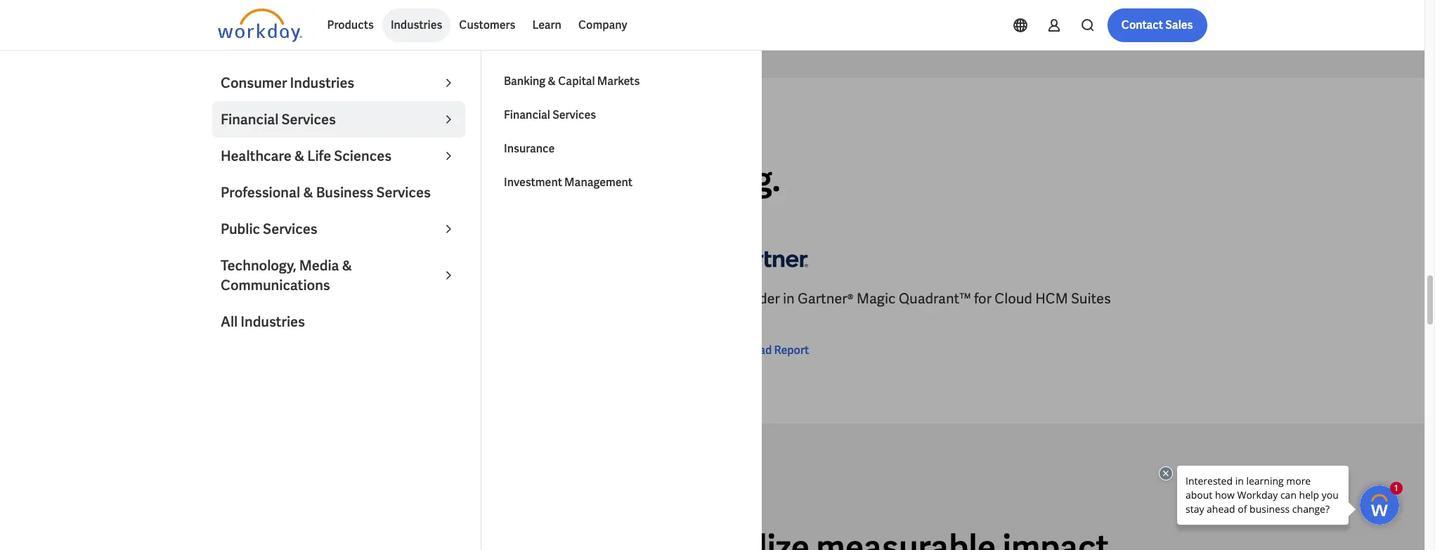 Task type: locate. For each thing, give the bounding box(es) containing it.
financial up insurance
[[504, 108, 550, 122]]

leader
[[248, 158, 344, 201]]

1 for from the left
[[502, 290, 519, 308]]

& inside dropdown button
[[294, 147, 305, 165]]

customers button
[[451, 8, 524, 42]]

financial services for financial services link
[[504, 108, 596, 122]]

1 gartner® from the left
[[325, 290, 381, 308]]

analysts
[[249, 124, 298, 137]]

in for 2023
[[277, 290, 289, 308]]

healthcare & life sciences
[[221, 147, 392, 165]]

a
[[218, 158, 241, 201], [218, 290, 227, 308], [724, 290, 733, 308]]

all
[[221, 313, 238, 331]]

0 horizontal spatial magic
[[384, 290, 423, 308]]

industries right products
[[391, 18, 442, 32]]

read report link
[[724, 343, 809, 359]]

financial services for 'financial services' dropdown button
[[221, 110, 336, 129]]

services
[[553, 108, 596, 122], [281, 110, 336, 129], [376, 183, 431, 202], [263, 220, 317, 238]]

erp
[[563, 290, 588, 308]]

quadrant™
[[426, 290, 499, 308], [899, 290, 971, 308]]

learn
[[532, 18, 562, 32]]

gartner® right 2023
[[325, 290, 381, 308]]

& inside technology, media & communications
[[342, 257, 352, 275]]

for left hcm
[[974, 290, 992, 308]]

a down what
[[218, 158, 241, 201]]

services up technology, media & communications
[[263, 220, 317, 238]]

go to the homepage image
[[218, 8, 302, 42]]

& right media
[[342, 257, 352, 275]]

financial services down consumer industries
[[221, 110, 336, 129]]

0 horizontal spatial leader
[[230, 290, 274, 308]]

1 horizontal spatial financial
[[504, 108, 550, 122]]

in inside a leader in 2023 gartner® magic quadrant™ for cloud erp for service- centric enterprises
[[277, 290, 289, 308]]

1 horizontal spatial gartner image
[[724, 239, 808, 278]]

2 gartner® from the left
[[798, 290, 854, 308]]

industries down communications
[[241, 313, 305, 331]]

0 horizontal spatial for
[[502, 290, 519, 308]]

banking & capital markets
[[504, 74, 640, 89]]

read report
[[746, 343, 809, 358]]

2 vertical spatial industries
[[241, 313, 305, 331]]

1 vertical spatial industries
[[290, 74, 354, 92]]

professional
[[221, 183, 300, 202]]

all industries link
[[212, 304, 465, 340]]

professional & business services link
[[212, 174, 465, 211]]

1 horizontal spatial financial services
[[504, 108, 596, 122]]

financial services inside dropdown button
[[221, 110, 336, 129]]

1 horizontal spatial leader
[[736, 290, 780, 308]]

industries inside dropdown button
[[290, 74, 354, 92]]

leader for a leader in 2023 gartner® magic quadrant™ for cloud erp for service- centric enterprises
[[230, 290, 274, 308]]

sales
[[1166, 18, 1193, 32]]

read
[[746, 343, 772, 358]]

financial for financial services link
[[504, 108, 550, 122]]

leader inside a leader in 2023 gartner® magic quadrant™ for cloud erp for service- centric enterprises
[[230, 290, 274, 308]]

&
[[548, 74, 556, 89], [294, 147, 305, 165], [303, 183, 313, 202], [342, 257, 352, 275]]

in
[[351, 158, 379, 201], [277, 290, 289, 308], [783, 290, 795, 308]]

contact sales
[[1122, 18, 1193, 32]]

& left capital
[[548, 74, 556, 89]]

1 leader from the left
[[230, 290, 274, 308]]

hr,
[[514, 158, 568, 201]]

for right erp
[[591, 290, 609, 308]]

in for finance,
[[351, 158, 379, 201]]

1 horizontal spatial magic
[[857, 290, 896, 308]]

1 horizontal spatial cloud
[[995, 290, 1033, 308]]

gartner® up report
[[798, 290, 854, 308]]

0 horizontal spatial financial
[[221, 110, 279, 129]]

cloud inside a leader in 2023 gartner® magic quadrant™ for cloud erp for service- centric enterprises
[[522, 290, 560, 308]]

for left erp
[[502, 290, 519, 308]]

public
[[221, 220, 260, 238]]

cloud
[[522, 290, 560, 308], [995, 290, 1033, 308]]

0 vertical spatial industries
[[391, 18, 442, 32]]

a up read report link
[[724, 290, 733, 308]]

0 horizontal spatial quadrant™
[[426, 290, 499, 308]]

1 horizontal spatial in
[[351, 158, 379, 201]]

& down healthcare & life sciences
[[303, 183, 313, 202]]

financial services
[[504, 108, 596, 122], [221, 110, 336, 129]]

gartner image for 2023
[[218, 239, 302, 278]]

1 horizontal spatial quadrant™
[[899, 290, 971, 308]]

for
[[502, 290, 519, 308], [591, 290, 609, 308], [974, 290, 992, 308]]

gartner image
[[218, 239, 302, 278], [724, 239, 808, 278]]

gartner® inside a leader in 2023 gartner® magic quadrant™ for cloud erp for service- centric enterprises
[[325, 290, 381, 308]]

cloud left erp
[[522, 290, 560, 308]]

financial
[[504, 108, 550, 122], [221, 110, 279, 129]]

0 horizontal spatial gartner®
[[325, 290, 381, 308]]

financial inside dropdown button
[[221, 110, 279, 129]]

magic inside a leader in 2023 gartner® magic quadrant™ for cloud erp for service- centric enterprises
[[384, 290, 423, 308]]

insurance link
[[496, 132, 749, 166]]

& left life
[[294, 147, 305, 165]]

gartner®
[[325, 290, 381, 308], [798, 290, 854, 308]]

1 cloud from the left
[[522, 290, 560, 308]]

services up healthcare & life sciences
[[281, 110, 336, 129]]

healthcare
[[221, 147, 292, 165]]

banking
[[504, 74, 546, 89]]

1 gartner image from the left
[[218, 239, 302, 278]]

company
[[578, 18, 627, 32]]

leader up 'read'
[[736, 290, 780, 308]]

0 horizontal spatial in
[[277, 290, 289, 308]]

technology, media & communications
[[221, 257, 352, 295]]

financial services up insurance
[[504, 108, 596, 122]]

products button
[[319, 8, 382, 42]]

0 horizontal spatial gartner image
[[218, 239, 302, 278]]

leader
[[230, 290, 274, 308], [736, 290, 780, 308]]

0 horizontal spatial cloud
[[522, 290, 560, 308]]

services down sciences
[[376, 183, 431, 202]]

in for gartner®
[[783, 290, 795, 308]]

a up all
[[218, 290, 227, 308]]

media
[[299, 257, 339, 275]]

2 magic from the left
[[857, 290, 896, 308]]

2 leader from the left
[[736, 290, 780, 308]]

magic
[[384, 290, 423, 308], [857, 290, 896, 308]]

1 horizontal spatial for
[[591, 290, 609, 308]]

financial down consumer
[[221, 110, 279, 129]]

services for financial services link
[[553, 108, 596, 122]]

finance,
[[386, 158, 507, 201]]

technology,
[[221, 257, 296, 275]]

cloud left hcm
[[995, 290, 1033, 308]]

industries up 'financial services' dropdown button
[[290, 74, 354, 92]]

1 quadrant™ from the left
[[426, 290, 499, 308]]

2 gartner image from the left
[[724, 239, 808, 278]]

service-
[[612, 290, 664, 308]]

professional & business services
[[221, 183, 431, 202]]

2 horizontal spatial in
[[783, 290, 795, 308]]

industries
[[391, 18, 442, 32], [290, 74, 354, 92], [241, 313, 305, 331]]

a inside a leader in 2023 gartner® magic quadrant™ for cloud erp for service- centric enterprises
[[218, 290, 227, 308]]

2 horizontal spatial for
[[974, 290, 992, 308]]

what analysts say
[[218, 124, 319, 137]]

industries for consumer industries
[[290, 74, 354, 92]]

1 horizontal spatial gartner®
[[798, 290, 854, 308]]

leader up centric
[[230, 290, 274, 308]]

0 horizontal spatial financial services
[[221, 110, 336, 129]]

1 magic from the left
[[384, 290, 423, 308]]

services down capital
[[553, 108, 596, 122]]

say
[[300, 124, 319, 137]]



Task type: describe. For each thing, give the bounding box(es) containing it.
industries inside dropdown button
[[391, 18, 442, 32]]

business
[[316, 183, 374, 202]]

all industries
[[221, 313, 305, 331]]

consumer industries
[[221, 74, 354, 92]]

financial services button
[[212, 101, 465, 138]]

markets
[[597, 74, 640, 89]]

2 quadrant™ from the left
[[899, 290, 971, 308]]

what
[[218, 124, 247, 137]]

services for 'financial services' dropdown button
[[281, 110, 336, 129]]

& for business
[[303, 183, 313, 202]]

hcm
[[1035, 290, 1068, 308]]

contact sales link
[[1108, 8, 1207, 42]]

banking & capital markets link
[[496, 65, 749, 98]]

industries button
[[382, 8, 451, 42]]

financial for 'financial services' dropdown button
[[221, 110, 279, 129]]

financial services link
[[496, 98, 749, 132]]

consumer
[[221, 74, 287, 92]]

leader for a leader in gartner® magic quadrant™ for cloud hcm suites
[[736, 290, 780, 308]]

gartner image for gartner®
[[724, 239, 808, 278]]

2023
[[292, 290, 322, 308]]

industries for all industries
[[241, 313, 305, 331]]

& for capital
[[548, 74, 556, 89]]

services for 'public services' dropdown button
[[263, 220, 317, 238]]

quadrant™ inside a leader in 2023 gartner® magic quadrant™ for cloud erp for service- centric enterprises
[[426, 290, 499, 308]]

suites
[[1071, 290, 1111, 308]]

report
[[774, 343, 809, 358]]

investment management link
[[496, 166, 749, 200]]

planning.
[[639, 158, 781, 201]]

contact
[[1122, 18, 1163, 32]]

company button
[[570, 8, 636, 42]]

& for life
[[294, 147, 305, 165]]

a for a leader in gartner® magic quadrant™ for cloud hcm suites
[[724, 290, 733, 308]]

a for a leader in finance, hr, and planning.
[[218, 158, 241, 201]]

public services
[[221, 220, 317, 238]]

centric
[[218, 310, 265, 328]]

a for a leader in 2023 gartner® magic quadrant™ for cloud erp for service- centric enterprises
[[218, 290, 227, 308]]

healthcare & life sciences button
[[212, 138, 465, 174]]

sciences
[[334, 147, 392, 165]]

learn button
[[524, 8, 570, 42]]

enterprises
[[268, 310, 340, 328]]

investment
[[504, 175, 562, 190]]

2 cloud from the left
[[995, 290, 1033, 308]]

customers
[[459, 18, 516, 32]]

2 for from the left
[[591, 290, 609, 308]]

public services button
[[212, 211, 465, 247]]

products
[[327, 18, 374, 32]]

life
[[307, 147, 331, 165]]

3 for from the left
[[974, 290, 992, 308]]

communications
[[221, 276, 330, 295]]

investment management
[[504, 175, 633, 190]]

consumer industries button
[[212, 65, 465, 101]]

a leader in finance, hr, and planning.
[[218, 158, 781, 201]]

technology, media & communications button
[[212, 247, 465, 304]]

and
[[574, 158, 632, 201]]

management
[[564, 175, 633, 190]]

capital
[[558, 74, 595, 89]]

a leader in 2023 gartner® magic quadrant™ for cloud erp for service- centric enterprises
[[218, 290, 664, 328]]

insurance
[[504, 141, 555, 156]]

a leader in gartner® magic quadrant™ for cloud hcm suites
[[724, 290, 1111, 308]]



Task type: vqa. For each thing, say whether or not it's contained in the screenshot.
A inside the A Leader in 2023 Gartner® Magic Quadrant™ for Cloud ERP for Service- Centric Enterprises
yes



